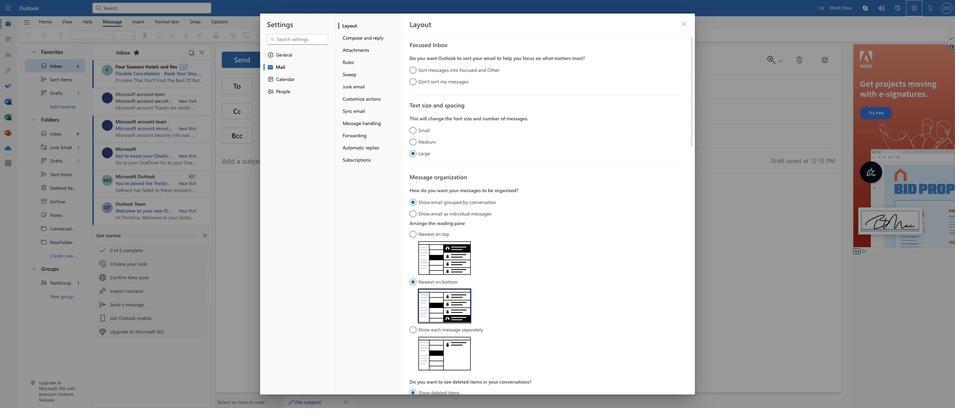 Task type: locate. For each thing, give the bounding box(es) containing it.
inbox inside inbox 
[[116, 49, 130, 56]]

1 horizontal spatial the
[[428, 220, 435, 227]]

outlook link
[[19, 0, 39, 16]]

options button
[[206, 16, 233, 27]]

microsoft account team image up m at the top of the page
[[102, 120, 113, 131]]

 drafts up add
[[40, 90, 63, 96]]

2 microsoft account team image from the top
[[102, 120, 113, 131]]

 tree item
[[25, 195, 86, 209]]

 drafts inside tree
[[40, 158, 63, 164]]

 people
[[267, 88, 290, 95]]

newfolder
[[50, 239, 73, 246]]

drafts down  junk email
[[50, 158, 63, 164]]

message for message
[[103, 18, 122, 25]]

automatic replies
[[343, 145, 379, 151]]

2  sent items from the top
[[40, 171, 72, 178]]

message inside list box
[[126, 302, 144, 308]]

 button inside folders "tree item"
[[28, 113, 40, 126]]


[[767, 56, 776, 64]]

 button for favorites
[[28, 46, 40, 58]]

get for get to know your onedrive – how to back up your pc and mobile
[[115, 153, 123, 159]]

add favorite tree item
[[25, 100, 86, 113]]

upgrade for upgrade to microsoft 365 with premium outlook features
[[39, 381, 56, 386]]

and left number at the right top
[[473, 115, 481, 122]]

and left other
[[478, 67, 486, 73]]

testgroup right the joined
[[154, 180, 176, 187]]

1 vertical spatial sent
[[50, 171, 59, 178]]

 sent items inside tree
[[40, 171, 72, 178]]

junk right 
[[50, 144, 59, 151]]

2 vertical spatial the
[[428, 220, 435, 227]]

messages up by
[[460, 187, 481, 194]]

tab list inside application
[[34, 16, 233, 27]]

items inside the favorites tree
[[61, 76, 72, 83]]

2 sent from the top
[[50, 171, 59, 178]]

messages.
[[506, 115, 528, 122]]

security
[[155, 98, 171, 104], [156, 125, 173, 132]]

sync
[[343, 108, 352, 114]]

to left with
[[57, 381, 61, 386]]

see
[[444, 379, 451, 386]]

items inside  deleted items
[[68, 185, 79, 191]]

message right help
[[103, 18, 122, 25]]

items for  tree item
[[68, 185, 79, 191]]

 tree item up newfolder
[[25, 222, 94, 236]]

arrange
[[410, 220, 427, 227]]

1 vertical spatial  drafts
[[40, 158, 63, 164]]

1 vertical spatial testgroup
[[50, 280, 71, 286]]

draw
[[190, 18, 201, 25]]

 for second  "tree item" from the bottom of the application containing to
[[40, 62, 47, 69]]

message organization element
[[410, 186, 682, 409]]

2 mt from the top
[[104, 122, 111, 129]]

microsoft account team for microsoft account security info was added
[[115, 119, 167, 125]]

2 show from the top
[[418, 211, 430, 217]]

outlook inside upgrade to microsoft 365 with premium outlook features
[[58, 392, 74, 398]]

4 show from the top
[[418, 390, 430, 397]]

1  tree item from the top
[[25, 59, 86, 73]]

testgroup
[[154, 180, 176, 187], [50, 280, 71, 286]]

0 vertical spatial sort
[[463, 55, 471, 61]]

0 vertical spatial 
[[40, 226, 47, 232]]

wed 10/4 for verification
[[179, 98, 196, 104]]

0 horizontal spatial upgrade
[[39, 381, 56, 386]]

 button left folders
[[28, 113, 40, 126]]

 inbox inside tree
[[40, 130, 62, 137]]

create new folder
[[50, 253, 87, 259]]

message inside arrange the reading pane option group
[[442, 327, 461, 334]]

 button for folders
[[28, 113, 40, 126]]

0 vertical spatial 
[[795, 56, 804, 64]]

 sent items up  tree item
[[40, 171, 72, 178]]

 sent items inside the favorites tree
[[40, 76, 72, 83]]

 tree item inside tree
[[25, 154, 86, 168]]

email for show email as individual messages
[[431, 211, 442, 217]]

wed for was
[[179, 126, 187, 131]]

0 vertical spatial 
[[40, 90, 47, 96]]

1 horizontal spatial layout
[[410, 19, 431, 29]]

1 drafts from the top
[[50, 90, 63, 96]]

 inside the favorites tree
[[40, 62, 47, 69]]

1 vertical spatial  inbox
[[40, 130, 62, 137]]

 tree item
[[25, 209, 86, 222]]

 tree item
[[25, 86, 86, 100], [25, 154, 86, 168]]

info for verification
[[172, 98, 180, 104]]

email inside 'button'
[[353, 84, 365, 90]]

get
[[115, 153, 123, 159], [96, 233, 104, 239], [110, 316, 117, 322]]


[[198, 50, 205, 56]]

1  from the top
[[40, 90, 47, 96]]

email left grouped
[[431, 199, 442, 206]]

365 inside upgrade to microsoft 365 with premium outlook features
[[59, 386, 66, 392]]

1 horizontal spatial 
[[267, 88, 274, 95]]

0 horizontal spatial 
[[40, 185, 47, 192]]

layout button
[[338, 20, 402, 32]]

0 vertical spatial on
[[536, 55, 541, 61]]

 drafts
[[40, 90, 63, 96], [40, 158, 63, 164]]

on left top
[[435, 231, 441, 238]]

1 vertical spatial message
[[343, 120, 361, 127]]

1 vertical spatial drafts
[[50, 158, 63, 164]]

outlook up the welcome at the bottom of page
[[115, 201, 133, 208]]

1  from the top
[[40, 226, 47, 232]]

messages up don't sort my messages in the left top of the page
[[428, 67, 449, 73]]

4
[[76, 63, 79, 69], [76, 131, 79, 137]]

testgroup up new group
[[50, 280, 71, 286]]

outlook team
[[115, 201, 146, 208]]

1 down  tree item
[[77, 158, 79, 164]]

0 horizontal spatial deleted
[[431, 390, 447, 397]]

0 vertical spatial  button
[[679, 19, 689, 30]]

want inside do you want to see deleted items in your conversations? option group
[[426, 379, 437, 386]]

email up the customize actions
[[353, 84, 365, 90]]

2  tree item from the top
[[25, 236, 86, 249]]

newest down arrange
[[418, 231, 434, 238]]

1 vertical spatial mobile
[[137, 316, 151, 322]]

email for show email grouped by conversation
[[431, 199, 442, 206]]


[[99, 248, 106, 254]]

0 vertical spatial message
[[126, 302, 144, 308]]

1 horizontal spatial new
[[154, 208, 163, 214]]

1 right  testgroup
[[77, 280, 79, 286]]

email inside option group
[[484, 55, 496, 61]]

inbox inside the favorites tree
[[50, 63, 62, 69]]

how right –
[[179, 153, 189, 159]]

1 horizontal spatial group
[[177, 180, 190, 187]]

 tree item down favorites
[[25, 59, 86, 73]]

0 vertical spatial how
[[179, 153, 189, 159]]

 button
[[471, 30, 484, 41]]

microsoft account team up microsoft account security info verification
[[115, 91, 165, 97]]

1 vertical spatial 4
[[76, 131, 79, 137]]

 sent items down favorites tree item
[[40, 76, 72, 83]]

 inside folders "tree item"
[[32, 117, 37, 122]]

message inside message button
[[103, 18, 122, 25]]

how do you want your messages to be organized? option group
[[410, 186, 682, 219]]

you right help
[[513, 55, 521, 61]]

 inside reading pane main content
[[343, 401, 348, 405]]

 up  tree item
[[40, 171, 47, 178]]

0 vertical spatial  sent items
[[40, 76, 72, 83]]

2 1 from the top
[[77, 144, 79, 151]]

message organization
[[410, 174, 467, 181]]

you right do
[[428, 187, 436, 194]]

group inside message list no conversations selected list box
[[177, 180, 190, 187]]

1 vertical spatial newest
[[418, 279, 434, 286]]

1 vertical spatial ad
[[855, 249, 859, 254]]

1 horizontal spatial upgrade
[[110, 329, 128, 336]]

 right ''
[[778, 58, 784, 64]]

and up flexible cancellation - book your stay today
[[160, 64, 168, 70]]

of inside message list no conversations selected list box
[[114, 248, 118, 254]]

1 mt from the top
[[104, 95, 111, 101]]

focused inside 'do you want outlook to sort your email to help you focus on what matters most?' option group
[[460, 67, 477, 73]]

Select a conversation checkbox
[[102, 148, 115, 159]]

document
[[0, 0, 955, 409]]

wed 10/4 for onedrive
[[179, 154, 196, 159]]

0 vertical spatial microsoft account team image
[[102, 93, 113, 104]]

mobile up upgrade to microsoft 365
[[137, 316, 151, 322]]

2 newest from the top
[[418, 279, 434, 286]]

2 do from the top
[[410, 379, 416, 386]]

on left bottom
[[435, 279, 441, 286]]

0 horizontal spatial ad
[[182, 64, 186, 69]]

layout up focused inbox
[[410, 19, 431, 29]]

rules
[[343, 59, 354, 66]]

and left reply
[[364, 35, 372, 41]]

upgrade inside message list no conversations selected list box
[[110, 329, 128, 336]]

new group tree item
[[25, 290, 86, 304]]

1 horizontal spatial testgroup
[[154, 180, 176, 187]]

tree
[[25, 127, 94, 263]]

want for to
[[426, 379, 437, 386]]

items left in
[[470, 379, 482, 386]]

1 horizontal spatial 365
[[156, 329, 164, 336]]

want inside 'do you want outlook to sort your email to help you focus on what matters most?' option group
[[426, 55, 437, 61]]

 drafts for 
[[40, 90, 63, 96]]

show for show email grouped by conversation
[[418, 199, 430, 206]]

1 vertical spatial  button
[[341, 398, 350, 408]]

To text field
[[258, 81, 836, 93]]

 down the insert 'button'
[[131, 33, 135, 37]]

added
[[193, 125, 207, 132]]

5 wed 10/4 from the top
[[179, 209, 196, 214]]

1 vertical spatial focused
[[460, 67, 477, 73]]

 button inside groups tree item
[[28, 263, 40, 275]]

you've
[[115, 180, 129, 187]]

0 vertical spatial newest
[[418, 231, 434, 238]]

onedrive image
[[5, 146, 12, 152]]

this will change the font size and number of messages.
[[410, 115, 528, 122]]

5 wed from the top
[[179, 209, 187, 214]]

upgrade right the 
[[110, 329, 128, 336]]

size right the font
[[464, 115, 472, 122]]

you up the show deleted items
[[417, 379, 425, 386]]

outlook up you've joined the testgroup group
[[137, 174, 155, 180]]

1 vertical spatial the
[[145, 180, 152, 187]]

sort left the my
[[431, 78, 439, 85]]

pane
[[454, 220, 465, 227]]

0 horizontal spatial message
[[103, 18, 122, 25]]

 tree item up add
[[25, 86, 86, 100]]

powerpoint image
[[5, 130, 12, 137]]

1 vertical spatial how
[[410, 187, 420, 194]]

0 vertical spatial mt
[[104, 95, 111, 101]]

 tree item down  junk email
[[25, 154, 86, 168]]

0 vertical spatial of
[[501, 115, 505, 122]]

newest
[[418, 231, 434, 238], [418, 279, 434, 286]]

and right pc
[[233, 153, 241, 159]]

 tree item
[[25, 59, 86, 73], [25, 127, 86, 141]]

settings heading
[[267, 19, 293, 29]]

on inside option group
[[536, 55, 541, 61]]

look
[[138, 261, 147, 268]]

0 vertical spatial 
[[40, 62, 47, 69]]

 down favorites
[[40, 76, 47, 83]]

on for top
[[435, 231, 441, 238]]

layout up compose
[[342, 22, 357, 29]]

 left favorites
[[32, 49, 37, 55]]

1 vertical spatial 
[[40, 185, 47, 192]]

how left do
[[410, 187, 420, 194]]

wed 10/4 for group
[[179, 181, 196, 186]]

1  tree item from the top
[[25, 86, 86, 100]]

email up other
[[484, 55, 496, 61]]

0 vertical spatial items
[[61, 76, 72, 83]]

layout inside button
[[342, 22, 357, 29]]

mt for microsoft account security info was added
[[104, 122, 111, 129]]

2  tree item from the top
[[25, 127, 86, 141]]

365 inside message list no conversations selected list box
[[156, 329, 164, 336]]

0 horizontal spatial how
[[179, 153, 189, 159]]

 button for groups
[[28, 263, 40, 275]]

message inside the layout tab panel
[[410, 174, 433, 181]]

message right each
[[442, 327, 461, 334]]

2  from the top
[[40, 239, 47, 246]]

dialog containing settings
[[0, 0, 955, 409]]

and inside option group
[[473, 115, 481, 122]]

mt inside checkbox
[[104, 95, 111, 101]]

 button
[[20, 17, 34, 28]]

1 vertical spatial on
[[435, 231, 441, 238]]

cancellation
[[133, 70, 160, 77]]

 down 
[[40, 226, 47, 232]]

 for  people
[[267, 88, 274, 95]]


[[99, 288, 106, 295]]

security for verification
[[155, 98, 171, 104]]

get right microsoft image
[[115, 153, 123, 159]]

 tree item
[[25, 222, 94, 236], [25, 236, 86, 249]]

outlook right premium
[[58, 392, 74, 398]]

2  from the top
[[40, 158, 47, 164]]

how
[[179, 153, 189, 159], [410, 187, 420, 194]]

0 horizontal spatial junk
[[50, 144, 59, 151]]

grouped
[[444, 199, 462, 206]]

3 show from the top
[[418, 327, 430, 334]]

0 horizontal spatial testgroup
[[50, 280, 71, 286]]

1 newest from the top
[[418, 231, 434, 238]]

to do image
[[5, 83, 12, 90]]

1 vertical spatial group
[[61, 294, 73, 300]]

0 horizontal spatial size
[[422, 102, 432, 109]]

the left the font
[[445, 115, 452, 122]]

how inside option group
[[410, 187, 420, 194]]

 inside groups tree item
[[32, 266, 37, 272]]

show deleted items
[[418, 390, 460, 397]]

1 vertical spatial sort
[[431, 78, 439, 85]]

4 wed from the top
[[179, 181, 187, 186]]

show inside arrange the reading pane option group
[[418, 327, 430, 334]]

0 vertical spatial do
[[410, 55, 416, 61]]

1 vertical spatial deleted
[[431, 390, 447, 397]]

0 vertical spatial message
[[103, 18, 122, 25]]

the
[[445, 115, 452, 122], [145, 180, 152, 187], [428, 220, 435, 227]]

wed 10/4 for was
[[179, 126, 196, 131]]


[[488, 32, 494, 39]]

new
[[154, 208, 163, 214], [65, 253, 73, 259]]

 inside ' '
[[778, 58, 784, 64]]

format text button
[[150, 16, 184, 27]]

microsoft inside upgrade to microsoft 365 with premium outlook features
[[39, 386, 58, 392]]

 for  newfolder
[[40, 239, 47, 246]]

items down see
[[448, 390, 460, 397]]

 button down the insert 'button'
[[130, 31, 136, 40]]

1 vertical spatial do
[[410, 379, 416, 386]]

 tree item
[[25, 181, 86, 195]]


[[795, 56, 804, 64], [40, 185, 47, 192]]

 drafts for 
[[40, 158, 63, 164]]

as
[[444, 211, 448, 217]]

upgrade up premium
[[39, 381, 56, 386]]

 inside favorites tree item
[[32, 49, 37, 55]]

compose
[[343, 35, 363, 41]]

you inside option group
[[417, 379, 425, 386]]

to inside option group
[[438, 379, 443, 386]]

4 1 from the top
[[77, 280, 79, 286]]

automatic
[[343, 145, 364, 151]]

bottom
[[442, 279, 458, 286]]

email for junk email
[[353, 84, 365, 90]]

wed
[[179, 98, 187, 104], [179, 126, 187, 131], [179, 154, 187, 159], [179, 181, 187, 186], [179, 209, 187, 214]]

2 wed from the top
[[179, 126, 187, 131]]


[[40, 226, 47, 232], [40, 239, 47, 246]]

 drafts down  tree item
[[40, 158, 63, 164]]

1 inside the favorites tree
[[77, 90, 79, 96]]

 up add favorite tree item on the left
[[40, 90, 47, 96]]

and inside button
[[364, 35, 372, 41]]

focused
[[410, 41, 431, 49], [460, 67, 477, 73]]

do for do you want outlook to sort your email to help you focus on what matters most?
[[410, 55, 416, 61]]

items
[[470, 379, 482, 386], [448, 390, 460, 397]]

1  tree item from the top
[[25, 73, 86, 86]]

get left started
[[96, 233, 104, 239]]

application containing to
[[0, 0, 955, 409]]

mt down mt checkbox
[[104, 122, 111, 129]]

 inside tree item
[[40, 280, 47, 287]]

email for sync email
[[354, 108, 365, 114]]

mail image
[[5, 21, 12, 28]]

tab list containing home
[[34, 16, 233, 27]]

10/4 for verification
[[188, 98, 196, 104]]

0 vertical spatial testgroup
[[154, 180, 176, 187]]

wed for group
[[179, 181, 187, 186]]

4 down folders "tree item"
[[76, 131, 79, 137]]

0 horizontal spatial the
[[145, 180, 152, 187]]

2  tree item from the top
[[25, 154, 86, 168]]

2 drafts from the top
[[50, 158, 63, 164]]

arrange the reading pane option group
[[410, 219, 682, 372]]

0 horizontal spatial  button
[[341, 398, 350, 408]]

 tree item inside tree
[[25, 127, 86, 141]]

organized?
[[495, 187, 518, 194]]

1 wed 10/4 from the top
[[179, 98, 196, 104]]

info left verification
[[172, 98, 180, 104]]

deleted right see
[[453, 379, 469, 386]]

0 horizontal spatial focused
[[410, 41, 431, 49]]

1 horizontal spatial size
[[464, 115, 472, 122]]

sent
[[50, 76, 59, 83], [50, 171, 59, 178]]

0 horizontal spatial 365
[[59, 386, 66, 392]]

your right in
[[488, 379, 498, 386]]

team up the "microsoft account security info was added"
[[156, 119, 167, 125]]

want down focused inbox
[[426, 55, 437, 61]]

separately
[[462, 327, 483, 334]]

1 vertical spatial new
[[65, 253, 73, 259]]

 down the 
[[267, 88, 274, 95]]

drafts
[[50, 90, 63, 96], [50, 158, 63, 164]]

newest for newest on top
[[418, 231, 434, 238]]

1 microsoft account team from the top
[[115, 91, 165, 97]]


[[270, 37, 275, 42]]

mt inside option
[[104, 122, 111, 129]]

sort
[[418, 67, 427, 73]]

do you want to see deleted items in your conversations? option group
[[410, 378, 682, 409]]

2  drafts from the top
[[40, 158, 63, 164]]

Bcc text field
[[258, 130, 835, 142]]

tree containing 
[[25, 127, 94, 263]]

microsoft account team
[[115, 91, 165, 97], [115, 119, 167, 125]]

 inside button
[[795, 56, 804, 64]]

upgrade inside upgrade to microsoft 365 with premium outlook features
[[39, 381, 56, 386]]

new
[[50, 294, 59, 300]]

 drafts inside the favorites tree
[[40, 90, 63, 96]]

 inbox inside the favorites tree
[[40, 62, 62, 69]]

email inside button
[[354, 108, 365, 114]]

1 horizontal spatial mobile
[[242, 153, 257, 159]]

 general
[[267, 52, 292, 58]]

1 horizontal spatial junk
[[343, 84, 352, 90]]

1 do from the top
[[410, 55, 416, 61]]

1  drafts from the top
[[40, 90, 63, 96]]

new inside tree item
[[65, 253, 73, 259]]

1  from the top
[[40, 76, 47, 83]]

settings tab list
[[260, 14, 335, 395]]

of right 0
[[114, 248, 118, 254]]

groups tree item
[[25, 263, 86, 276]]

Cc text field
[[258, 106, 835, 118]]

1
[[77, 90, 79, 96], [77, 144, 79, 151], [77, 158, 79, 164], [77, 280, 79, 286]]


[[40, 62, 47, 69], [40, 130, 47, 137]]

2  tree item from the top
[[25, 168, 86, 181]]

1 vertical spatial of
[[114, 248, 118, 254]]

format
[[155, 18, 170, 25]]

1 show from the top
[[418, 199, 430, 206]]

wed for onedrive
[[179, 154, 187, 159]]

message list no conversations selected list box
[[92, 60, 257, 409]]

2  inbox from the top
[[40, 130, 62, 137]]


[[821, 56, 829, 64]]

new left outlook.com
[[154, 208, 163, 214]]

hotels
[[145, 64, 159, 70]]

 tree item
[[25, 73, 86, 86], [25, 168, 86, 181]]

premium features image
[[31, 382, 35, 386]]

1 vertical spatial 
[[40, 130, 47, 137]]

1 vertical spatial message
[[442, 327, 461, 334]]

outlook up 
[[19, 4, 39, 12]]

contacts
[[126, 288, 143, 295]]

2 microsoft account team from the top
[[115, 119, 167, 125]]

team up microsoft account security info verification
[[155, 91, 165, 97]]

wed for outlook.com
[[179, 209, 187, 214]]

0 vertical spatial upgrade
[[110, 329, 128, 336]]

the inside message list no conversations selected list box
[[145, 180, 152, 187]]

 for  testgroup
[[40, 280, 47, 287]]

message inside message handling button
[[343, 120, 361, 127]]

 inbox down folders
[[40, 130, 62, 137]]

 inside tree
[[40, 130, 47, 137]]

Select a conversation checkbox
[[102, 93, 115, 104]]

word image
[[5, 99, 12, 106]]

inbox
[[433, 41, 447, 49], [116, 49, 130, 56], [50, 63, 62, 69], [50, 131, 62, 137]]

security down flexible cancellation - book your stay today
[[155, 98, 171, 104]]

Select a conversation checkbox
[[102, 175, 115, 186]]

microsoft account team image for microsoft account security info verification
[[102, 93, 113, 104]]

1 horizontal spatial 
[[681, 21, 687, 27]]


[[474, 32, 481, 39]]

0 vertical spatial ad
[[182, 64, 186, 69]]

1 horizontal spatial focused
[[460, 67, 477, 73]]

meet
[[830, 4, 841, 11]]

to left read
[[249, 400, 254, 406]]

 tree item for 
[[25, 154, 86, 168]]

1 vertical spatial junk
[[50, 144, 59, 151]]

show inside do you want to see deleted items in your conversations? option group
[[418, 390, 430, 397]]

this will change the font size and number of messages. option group
[[410, 114, 682, 158]]

2 vertical spatial want
[[426, 379, 437, 386]]

info
[[172, 98, 180, 104], [174, 125, 182, 132]]

set your advertising preferences image
[[862, 249, 867, 254]]

1  from the top
[[40, 62, 47, 69]]

application
[[0, 0, 955, 409]]

1 vertical spatial team
[[156, 119, 167, 125]]

0 vertical spatial sent
[[50, 76, 59, 83]]

email left as
[[431, 211, 442, 217]]

1 vertical spatial  tree item
[[25, 154, 86, 168]]

1  inbox from the top
[[40, 62, 62, 69]]

 sent items for first  tree item
[[40, 76, 72, 83]]

message for each
[[442, 327, 461, 334]]

 button inside favorites tree item
[[28, 46, 40, 58]]

joined
[[131, 180, 144, 187]]

get right 
[[110, 316, 117, 322]]

 down 
[[40, 158, 47, 164]]

2 vertical spatial get
[[110, 316, 117, 322]]

Select a conversation checkbox
[[102, 203, 115, 214]]

drafts inside tree
[[50, 158, 63, 164]]

1 vertical spatial 
[[343, 401, 348, 405]]

outlook down send a message
[[119, 316, 136, 322]]

microsoft outlook image
[[102, 175, 113, 186]]

upgrade
[[110, 329, 128, 336], [39, 381, 56, 386]]

message down 'sync email'
[[343, 120, 361, 127]]

 inside tree item
[[40, 185, 47, 192]]

do inside option group
[[410, 55, 416, 61]]

account up microsoft account security info verification
[[137, 91, 153, 97]]

 inside the favorites tree
[[40, 90, 47, 96]]

0 horizontal spatial items
[[448, 390, 460, 397]]

mo
[[103, 177, 111, 184]]

4 wed 10/4 from the top
[[179, 181, 196, 186]]

history
[[79, 226, 94, 232]]

you
[[417, 55, 425, 61], [513, 55, 521, 61], [428, 187, 436, 194], [417, 379, 425, 386]]

 button down message button at the top left of the page
[[109, 31, 114, 40]]

document containing settings
[[0, 0, 955, 409]]

draw button
[[185, 16, 206, 27]]

1 horizontal spatial  button
[[679, 19, 689, 30]]

sort
[[463, 55, 471, 61], [431, 78, 439, 85]]

1 4 from the top
[[76, 63, 79, 69]]

each
[[431, 327, 441, 334]]

compose and reply
[[343, 35, 383, 41]]

1 vertical spatial size
[[464, 115, 472, 122]]

1 vertical spatial get
[[96, 233, 104, 239]]

files image
[[5, 68, 12, 74]]

0 vertical spatial items
[[470, 379, 482, 386]]

2  from the top
[[40, 171, 47, 178]]

group inside tree item
[[61, 294, 73, 300]]

testgroup inside message list no conversations selected list box
[[154, 180, 176, 187]]

 button inside the layout tab panel
[[679, 19, 689, 30]]

get for get outlook mobile
[[110, 316, 117, 322]]

to down "team"
[[137, 208, 141, 214]]

drafts inside the favorites tree
[[50, 90, 63, 96]]

 button left favorites
[[28, 46, 40, 58]]

1 vertical spatial security
[[156, 125, 173, 132]]

1 1 from the top
[[77, 90, 79, 96]]

do
[[410, 55, 416, 61], [410, 379, 416, 386]]

microsoft account security info was added
[[115, 125, 207, 132]]

3 wed 10/4 from the top
[[179, 154, 196, 159]]

3 wed from the top
[[179, 154, 187, 159]]

 down groups
[[40, 280, 47, 287]]

1 vertical spatial microsoft account team image
[[102, 120, 113, 131]]

size inside option group
[[464, 115, 472, 122]]

 inside the layout tab panel
[[681, 21, 687, 27]]

1 sent from the top
[[50, 76, 59, 83]]

replies
[[366, 145, 379, 151]]

0 horizontal spatial mobile
[[137, 316, 151, 322]]

tab list
[[34, 16, 233, 27]]

1 horizontal spatial of
[[501, 115, 505, 122]]

drafts for 
[[50, 90, 63, 96]]


[[267, 88, 274, 95], [40, 280, 47, 287]]

1 microsoft account team image from the top
[[102, 93, 113, 104]]

conversation
[[469, 199, 496, 206]]

team for verification
[[155, 91, 165, 97]]

group down get to know your onedrive – how to back up your pc and mobile
[[177, 180, 190, 187]]

layout tab panel
[[403, 14, 695, 409]]

1 horizontal spatial 
[[795, 56, 804, 64]]

microsoft account team image up mt option
[[102, 93, 113, 104]]

2  from the top
[[40, 130, 47, 137]]

new inside message list no conversations selected list box
[[154, 208, 163, 214]]

0 vertical spatial group
[[177, 180, 190, 187]]

the right the joined
[[145, 180, 152, 187]]

junk
[[343, 84, 352, 90], [50, 144, 59, 151]]

microsoft account team up the "microsoft account security info was added"
[[115, 119, 167, 125]]

 inside settings tab list
[[267, 88, 274, 95]]

1 vertical spatial items
[[61, 171, 72, 178]]

focused down layout heading
[[410, 41, 431, 49]]

1 wed from the top
[[179, 98, 187, 104]]

bcc button
[[221, 128, 253, 144]]

microsoft account team image
[[102, 93, 113, 104], [102, 120, 113, 131]]

0 vertical spatial 
[[267, 88, 274, 95]]

–
[[176, 153, 178, 159]]

 up 
[[40, 185, 47, 192]]

do inside option group
[[410, 379, 416, 386]]

dialog
[[0, 0, 955, 409]]

2 wed 10/4 from the top
[[179, 126, 196, 131]]

wed 10/4 for outlook.com
[[179, 209, 196, 214]]

1  sent items from the top
[[40, 76, 72, 83]]

1 up add favorite tree item on the left
[[77, 90, 79, 96]]

message up do
[[410, 174, 433, 181]]

12:15
[[810, 156, 825, 165]]


[[188, 50, 195, 56]]

select
[[217, 400, 230, 406]]

want up the show deleted items
[[426, 379, 437, 386]]

insert button
[[127, 16, 149, 27]]

reading pane main content
[[212, 42, 851, 409]]

email
[[484, 55, 496, 61], [353, 84, 365, 90], [354, 108, 365, 114], [431, 199, 442, 206], [431, 211, 442, 217]]



Task type: vqa. For each thing, say whether or not it's contained in the screenshot.


Task type: describe. For each thing, give the bounding box(es) containing it.
m
[[105, 150, 110, 156]]

sent inside tree
[[50, 171, 59, 178]]

handling
[[362, 120, 381, 127]]

outlook.com
[[164, 208, 192, 214]]

your
[[177, 70, 186, 77]]

was
[[184, 125, 192, 132]]

mt for microsoft account security info verification
[[104, 95, 111, 101]]

draft
[[771, 156, 784, 165]]

 newfolder
[[40, 239, 73, 246]]

confirm
[[110, 275, 127, 281]]

message for message organization
[[410, 174, 433, 181]]

outlook inside banner
[[19, 4, 39, 12]]

 for  button inside the layout tab panel
[[681, 21, 687, 27]]

be
[[488, 187, 493, 194]]

junk inside  junk email
[[50, 144, 59, 151]]

more apps image
[[5, 160, 12, 167]]

to left help
[[497, 55, 501, 61]]

your inside option group
[[488, 379, 498, 386]]

tree inside application
[[25, 127, 94, 263]]

message for a
[[126, 302, 144, 308]]

flexible cancellation - book your stay today
[[115, 70, 211, 77]]

outlook team image
[[102, 203, 113, 214]]

messages down the sort messages into focused and other
[[448, 78, 469, 85]]

four seasons hotels and resorts
[[115, 64, 186, 70]]

 for 
[[795, 56, 804, 64]]

customize
[[343, 96, 365, 102]]

microsoft account team image for microsoft account security info was added
[[102, 120, 113, 131]]

new group
[[50, 294, 73, 300]]

create new folder tree item
[[25, 249, 87, 263]]

junk email button
[[338, 81, 402, 93]]

on for bottom
[[435, 279, 441, 286]]


[[267, 76, 274, 83]]

reply
[[373, 35, 383, 41]]

items for first  tree item
[[61, 76, 72, 83]]

 for 
[[40, 90, 47, 96]]

reading
[[437, 220, 453, 227]]

item
[[238, 400, 248, 406]]

want inside how do you want your messages to be organized? option group
[[437, 187, 448, 194]]

focus
[[523, 55, 534, 61]]

your right up
[[215, 153, 225, 159]]

left-rail-appbar navigation
[[1, 16, 15, 157]]

Message body, press Alt+F10 to exit text field
[[222, 182, 835, 323]]

Add a subject text field
[[216, 153, 762, 169]]


[[133, 49, 140, 56]]


[[99, 261, 106, 268]]

attachments button
[[338, 44, 402, 56]]

account down cancellation
[[137, 98, 153, 104]]

want for outlook
[[426, 55, 437, 61]]

you up sort
[[417, 55, 425, 61]]

10/4 for group
[[188, 181, 196, 186]]

a
[[122, 302, 124, 308]]

pc
[[226, 153, 232, 159]]

microsoft account security info verification
[[115, 98, 204, 104]]

outlook banner
[[0, 0, 955, 16]]

 notes
[[40, 212, 62, 219]]

 button
[[131, 47, 142, 58]]

get for get started
[[96, 233, 104, 239]]

2 4 from the top
[[76, 131, 79, 137]]

of inside option group
[[501, 115, 505, 122]]

don't
[[418, 78, 430, 85]]

security for was
[[156, 125, 173, 132]]

do you want outlook to sort your email to help you focus on what matters most?
[[410, 55, 585, 61]]

inbox inside the layout tab panel
[[433, 41, 447, 49]]

mail
[[276, 64, 285, 70]]

 sent items for second  tree item from the top
[[40, 171, 72, 178]]

items for second  tree item from the top
[[61, 171, 72, 178]]

to left be
[[482, 187, 487, 194]]

show for show deleted items
[[418, 390, 430, 397]]

0 horizontal spatial sort
[[431, 78, 439, 85]]

favorites
[[41, 48, 63, 55]]

to left know
[[124, 153, 129, 159]]

team for was
[[156, 119, 167, 125]]

to button
[[221, 78, 253, 95]]

show for show each message separately
[[418, 327, 430, 334]]

ad inside message list no conversations selected list box
[[182, 64, 186, 69]]

know
[[130, 153, 142, 159]]

account right outlook.com
[[193, 208, 210, 214]]

 button
[[815, 52, 835, 68]]

microsoft outlook
[[115, 174, 155, 180]]

wed for verification
[[179, 98, 187, 104]]

messages down the conversation
[[471, 211, 491, 217]]

change
[[428, 115, 444, 122]]

do for do you want to see deleted items in your conversations?
[[410, 379, 416, 386]]

folder
[[75, 253, 87, 259]]

to inside upgrade to microsoft 365 with premium outlook features
[[57, 381, 61, 386]]


[[289, 401, 293, 405]]

your down "team"
[[143, 208, 152, 214]]

sent inside the favorites tree
[[50, 76, 59, 83]]

0 vertical spatial mobile
[[242, 153, 257, 159]]

testgroup inside  testgroup
[[50, 280, 71, 286]]

organization
[[434, 174, 467, 181]]

don't sort my messages
[[418, 78, 469, 85]]

junk inside 'button'
[[343, 84, 352, 90]]

1 horizontal spatial sort
[[463, 55, 471, 61]]

to up the sort messages into focused and other
[[457, 55, 462, 61]]

archive
[[50, 199, 65, 205]]

and inside 'do you want outlook to sort your email to help you focus on what matters most?' option group
[[478, 67, 486, 73]]

message handling button
[[338, 118, 402, 130]]

your up the sort messages into focused and other
[[473, 55, 483, 61]]

sweep
[[343, 71, 356, 78]]

0 of 6 complete
[[110, 248, 143, 254]]


[[40, 212, 47, 219]]

inbox inside tree
[[50, 131, 62, 137]]

6
[[119, 248, 122, 254]]

upgrade for upgrade to microsoft 365
[[110, 329, 128, 336]]

and up change
[[433, 102, 443, 109]]

add
[[50, 103, 59, 110]]

3 1 from the top
[[77, 158, 79, 164]]

microsoft account team for microsoft account security info verification
[[115, 91, 165, 97]]

bcc
[[232, 131, 243, 140]]

time
[[128, 275, 137, 281]]

 down message button at the top left of the page
[[109, 33, 113, 37]]

 inside the favorites tree
[[40, 76, 47, 83]]


[[99, 316, 106, 322]]

what
[[542, 55, 553, 61]]

favorites tree
[[25, 43, 86, 113]]

your up grouped
[[449, 187, 459, 194]]

10/4 for onedrive
[[188, 154, 196, 159]]

1 inside  tree item
[[77, 280, 79, 286]]

layout inside tab panel
[[410, 19, 431, 29]]

Search settings search field
[[275, 36, 321, 43]]

account up the "microsoft account security info was added"
[[137, 119, 155, 125]]

 for  "tree item" within the tree
[[40, 130, 47, 137]]

in
[[483, 379, 487, 386]]

Select a conversation checkbox
[[102, 120, 115, 131]]

0 vertical spatial deleted
[[453, 379, 469, 386]]

 tree item
[[25, 276, 86, 290]]

folders
[[41, 116, 59, 123]]

 button
[[200, 231, 211, 241]]

customize actions button
[[338, 93, 402, 105]]

people image
[[5, 52, 12, 59]]

to left back
[[191, 153, 195, 159]]

newest for newest on bottom
[[418, 279, 434, 286]]

to down get outlook mobile at the bottom
[[130, 329, 134, 336]]

now
[[842, 4, 852, 11]]

1 horizontal spatial items
[[470, 379, 482, 386]]

create
[[50, 253, 63, 259]]

subject)
[[304, 400, 321, 406]]

365 for upgrade to microsoft 365
[[156, 329, 164, 336]]

basic text group
[[71, 29, 395, 42]]

flexible
[[115, 70, 132, 77]]

 button
[[187, 48, 196, 57]]


[[267, 52, 274, 58]]

show each message separately
[[418, 327, 483, 334]]

0 vertical spatial size
[[422, 102, 432, 109]]

10/4 for outlook.com
[[188, 209, 196, 214]]

complete
[[123, 248, 143, 254]]

stay
[[188, 70, 197, 77]]

to
[[233, 81, 241, 91]]

favorites tree item
[[25, 46, 86, 59]]

text
[[171, 18, 179, 25]]

inbox heading
[[107, 45, 142, 60]]

tags group
[[471, 29, 498, 41]]

365 for upgrade to microsoft 365 with premium outlook features
[[59, 386, 66, 392]]

do you want outlook to sort your email to help you focus on what matters most? option group
[[410, 53, 682, 86]]

 for left  button
[[343, 401, 348, 405]]

options
[[211, 18, 228, 25]]

spacing
[[445, 102, 465, 109]]


[[203, 234, 207, 238]]

include group
[[418, 29, 468, 42]]

excel image
[[5, 114, 12, 121]]

info for was
[[174, 125, 182, 132]]

four seasons hotels and resorts image
[[102, 65, 113, 76]]

meet now
[[830, 4, 852, 11]]

message list section
[[92, 43, 257, 409]]

2 horizontal spatial the
[[445, 115, 452, 122]]

text
[[410, 102, 420, 109]]

 for 
[[40, 158, 47, 164]]

1 vertical spatial items
[[448, 390, 460, 397]]

outlook inside option group
[[438, 55, 456, 61]]

folders tree item
[[25, 113, 86, 127]]

1 horizontal spatial ad
[[855, 249, 859, 254]]

10/4 for was
[[188, 126, 196, 131]]

calendar image
[[5, 36, 12, 43]]

4 inside the favorites tree
[[76, 63, 79, 69]]

choose
[[110, 261, 126, 268]]

cc
[[233, 106, 241, 116]]

at
[[803, 156, 808, 165]]

calendar
[[276, 76, 295, 83]]

team
[[134, 201, 146, 208]]

your right know
[[143, 153, 153, 159]]

settings
[[267, 19, 293, 29]]

select an item to read
[[217, 400, 264, 406]]

sort messages into focused and other
[[418, 67, 499, 73]]

1  tree item from the top
[[25, 222, 94, 236]]

microsoft image
[[102, 148, 113, 159]]

 tree item
[[25, 141, 86, 154]]

favorite
[[60, 103, 76, 110]]

compose and reply button
[[338, 32, 402, 44]]

layout heading
[[410, 19, 431, 29]]

0 vertical spatial focused
[[410, 41, 431, 49]]

show for show email as individual messages
[[418, 211, 430, 217]]

to inside "button"
[[249, 400, 254, 406]]

conversations?
[[500, 379, 531, 386]]

how inside message list no conversations selected list box
[[179, 153, 189, 159]]

drafts for 
[[50, 158, 63, 164]]

 button
[[789, 52, 810, 68]]

your left look
[[127, 261, 136, 268]]

back
[[197, 153, 207, 159]]

choose your look
[[110, 261, 147, 268]]

clipboard group
[[21, 29, 68, 42]]

conversation
[[50, 226, 77, 232]]

home
[[39, 18, 52, 25]]

upgrade to microsoft 365 with premium outlook features
[[39, 381, 75, 404]]

 tree item for 
[[25, 86, 86, 100]]

message for message handling
[[343, 120, 361, 127]]

account up know
[[137, 125, 155, 132]]

 for  deleted items
[[40, 185, 47, 192]]

 for  conversation history
[[40, 226, 47, 232]]

number
[[483, 115, 499, 122]]

1 inside  tree item
[[77, 144, 79, 151]]

focused inbox
[[410, 41, 447, 49]]



